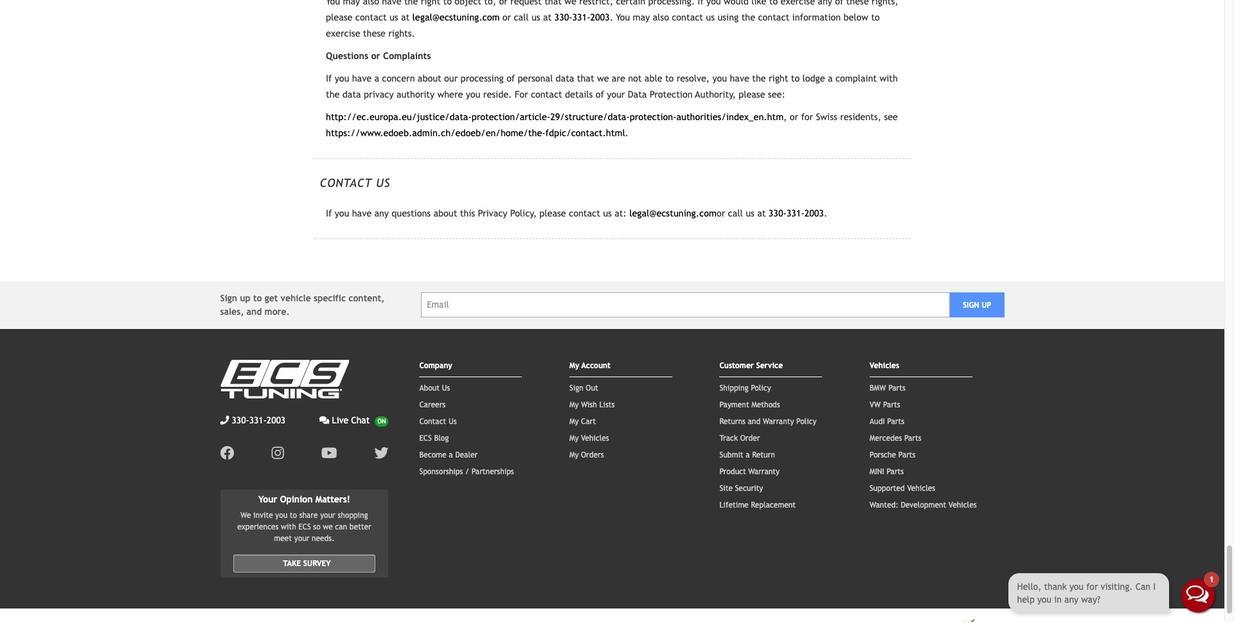 Task type: describe. For each thing, give the bounding box(es) containing it.
0 vertical spatial call
[[514, 12, 529, 23]]

0 vertical spatial legal@ecstuning.com
[[412, 12, 500, 23]]

vehicles up the 'bmw parts'
[[870, 361, 899, 370]]

order
[[740, 434, 760, 443]]

porsche parts link
[[870, 450, 916, 459]]

comments image
[[319, 416, 329, 425]]

/
[[465, 467, 469, 476]]

we
[[241, 511, 251, 520]]

policy,
[[510, 208, 537, 219]]

share
[[299, 511, 318, 520]]

using
[[718, 12, 739, 23]]

you inside we invite you to share your shopping experiences with ecs so we can better meet your needs.
[[275, 511, 287, 520]]

mercedes
[[870, 434, 902, 443]]

youtube logo image
[[321, 446, 337, 460]]

Email email field
[[421, 293, 950, 318]]

may
[[633, 12, 650, 23]]

a right the lodge at top
[[828, 73, 833, 84]]

legal@ecstuning.com or call us at 330-331-2003
[[412, 12, 610, 23]]

my orders link
[[570, 450, 604, 459]]

residents,
[[840, 111, 881, 122]]

1 vertical spatial the
[[752, 73, 766, 84]]

payment methods link
[[720, 400, 780, 409]]

ecs inside we invite you to share your shopping experiences with ecs so we can better meet your needs.
[[299, 523, 311, 532]]

returns and warranty policy
[[720, 417, 817, 426]]

1 vertical spatial data
[[343, 89, 361, 100]]

able
[[645, 73, 662, 84]]

customer service
[[720, 361, 783, 370]]

,
[[784, 111, 787, 122]]

data
[[628, 89, 647, 100]]

your opinion matters!
[[258, 494, 350, 504]]

fdpic/contact.html
[[545, 127, 625, 138]]

become
[[419, 450, 447, 459]]

twitter logo image
[[374, 446, 389, 460]]

vw parts link
[[870, 400, 900, 409]]

vehicles up orders
[[581, 434, 609, 443]]

returns and warranty policy link
[[720, 417, 817, 426]]

blog
[[434, 434, 449, 443]]

about us link
[[419, 383, 450, 392]]

submit a return
[[720, 450, 775, 459]]

we invite you to share your shopping experiences with ecs so we can better meet your needs.
[[237, 511, 371, 543]]

at:
[[615, 208, 627, 219]]

exercise
[[326, 28, 360, 39]]

account
[[581, 361, 611, 370]]

have up authority,
[[730, 73, 749, 84]]

about for our
[[418, 73, 441, 84]]

parts for mini parts
[[887, 467, 904, 476]]

parts for vw parts
[[883, 400, 900, 409]]

phone image
[[220, 416, 229, 425]]

careers
[[419, 400, 446, 409]]

questions
[[326, 50, 368, 61]]

company
[[419, 361, 452, 370]]

us for contact us
[[449, 417, 457, 426]]

my wish lists
[[570, 400, 615, 409]]

track order link
[[720, 434, 760, 443]]

sign for sign out
[[570, 383, 584, 392]]

opinion
[[280, 494, 313, 504]]

1 horizontal spatial policy
[[796, 417, 817, 426]]

if for if you have any questions about this privacy policy, please contact us at: legal@ecstuning.com or call us at 330-331-2003 .
[[326, 208, 332, 219]]

parts for porsche parts
[[899, 450, 916, 459]]

contact us
[[419, 417, 457, 426]]

we inside we invite you to share your shopping experiences with ecs so we can better meet your needs.
[[323, 523, 333, 532]]

0 vertical spatial 331-
[[572, 12, 590, 23]]

lifetime replacement
[[720, 500, 796, 509]]

to right right
[[791, 73, 800, 84]]

audi parts link
[[870, 417, 905, 426]]

contact left "information"
[[758, 12, 790, 23]]

ecs tuning image
[[220, 360, 349, 398]]

authorities/index_en.htm
[[677, 111, 784, 122]]

you
[[616, 12, 630, 23]]

us
[[376, 176, 390, 189]]

live chat
[[332, 415, 370, 425]]

0 horizontal spatial please
[[540, 208, 566, 219]]

product
[[720, 467, 746, 476]]

that
[[577, 73, 594, 84]]

to inside we invite you to share your shopping experiences with ecs so we can better meet your needs.
[[290, 511, 297, 520]]

mini parts link
[[870, 467, 904, 476]]

2 horizontal spatial .
[[824, 208, 827, 219]]

parts for audi parts
[[887, 417, 905, 426]]

vehicle
[[281, 293, 311, 303]]

1 vertical spatial at
[[757, 208, 766, 219]]

http://ec.europa.eu/justice/data-protection/article-29/structure/data-protection-authorities/index_en.htm , or for swiss residents, see https://www.edoeb.admin.ch/edoeb/en/home/the-fdpic/contact.html .
[[326, 111, 898, 138]]

customer
[[720, 361, 754, 370]]

see:
[[768, 89, 785, 100]]

right
[[769, 73, 788, 84]]

a left return on the right
[[746, 450, 750, 459]]

contact right "also"
[[672, 12, 703, 23]]

sign up
[[963, 301, 991, 310]]

shipping
[[720, 383, 749, 392]]

product warranty link
[[720, 467, 780, 476]]

. you may also contact us using the contact information below to exercise these rights.
[[326, 12, 880, 39]]

complaint
[[836, 73, 877, 84]]

parts for mercedes parts
[[904, 434, 922, 443]]

us inside . you may also contact us using the contact information below to exercise these rights.
[[706, 12, 715, 23]]

you down contact
[[335, 208, 349, 219]]

0 horizontal spatial 330-
[[232, 415, 249, 425]]

1 horizontal spatial legal@ecstuning.com
[[629, 208, 717, 219]]

details
[[565, 89, 593, 100]]

have for if you have a concern about our processing of personal data that we are not able to resolve, you have the right to lodge a complaint with the data privacy authority where you reside.  for contact details of your data protection authority, please see:
[[352, 73, 372, 84]]

1 horizontal spatial call
[[728, 208, 743, 219]]

questions
[[392, 208, 431, 219]]

sales,
[[220, 306, 244, 317]]

my for my wish lists
[[570, 400, 579, 409]]

swiss
[[816, 111, 837, 122]]

wanted: development vehicles link
[[870, 500, 977, 509]]

protection
[[650, 89, 693, 100]]

0 horizontal spatial legal@ecstuning.com link
[[412, 12, 500, 23]]

you down questions
[[335, 73, 349, 84]]

site security
[[720, 484, 763, 493]]

to right the able
[[665, 73, 674, 84]]

meet
[[274, 534, 292, 543]]

so
[[313, 523, 321, 532]]

2 vertical spatial 331-
[[249, 415, 267, 425]]

careers link
[[419, 400, 446, 409]]

1 horizontal spatial ecs
[[419, 434, 432, 443]]

my orders
[[570, 450, 604, 459]]

1 horizontal spatial your
[[320, 511, 335, 520]]

my for my vehicles
[[570, 434, 579, 443]]

mini
[[870, 467, 884, 476]]

with inside if you have a concern about our processing of personal data that we are not able to resolve, you have the right to lodge a complaint with the data privacy authority where you reside.  for contact details of your data protection authority, please see:
[[880, 73, 898, 84]]

live
[[332, 415, 348, 425]]

more.
[[265, 306, 290, 317]]

sign out
[[570, 383, 598, 392]]

lists
[[599, 400, 615, 409]]

if you have any questions about this privacy policy, please contact us at: legal@ecstuning.com or call us at 330-331-2003 .
[[326, 208, 827, 219]]

or inside "http://ec.europa.eu/justice/data-protection/article-29/structure/data-protection-authorities/index_en.htm , or for swiss residents, see https://www.edoeb.admin.ch/edoeb/en/home/the-fdpic/contact.html ."
[[790, 111, 798, 122]]

vw parts
[[870, 400, 900, 409]]

mini parts
[[870, 467, 904, 476]]

get
[[265, 293, 278, 303]]

privacy
[[364, 89, 394, 100]]

take survey link
[[233, 555, 376, 573]]

0 vertical spatial 330-331-2003 link
[[554, 12, 610, 23]]

for
[[801, 111, 813, 122]]

sign for sign up
[[963, 301, 979, 310]]

1 vertical spatial 331-
[[787, 208, 805, 219]]

service
[[756, 361, 783, 370]]

shopping
[[338, 511, 368, 520]]



Task type: vqa. For each thing, say whether or not it's contained in the screenshot.
take survey
yes



Task type: locate. For each thing, give the bounding box(es) containing it.
lifetime replacement link
[[720, 500, 796, 509]]

warranty down methods
[[763, 417, 794, 426]]

0 horizontal spatial we
[[323, 523, 333, 532]]

0 horizontal spatial of
[[507, 73, 515, 84]]

1 vertical spatial warranty
[[748, 467, 780, 476]]

about up authority
[[418, 73, 441, 84]]

330-331-2003 link
[[554, 12, 610, 23], [769, 208, 824, 219], [220, 414, 286, 427]]

my wish lists link
[[570, 400, 615, 409]]

processing
[[461, 73, 504, 84]]

parts right bmw
[[888, 383, 906, 392]]

up inside sign up to get vehicle specific content, sales, and more.
[[240, 293, 251, 303]]

0 vertical spatial the
[[742, 12, 755, 23]]

1 my from the top
[[570, 361, 579, 370]]

0 vertical spatial about
[[418, 73, 441, 84]]

sponsorships
[[419, 467, 463, 476]]

protection-
[[630, 111, 677, 122]]

please right policy,
[[540, 208, 566, 219]]

http://ec.europa.eu/justice/data-
[[326, 111, 472, 122]]

https://www.edoeb.admin.ch/edoeb/en/home/the-fdpic/contact.html link
[[326, 127, 625, 138]]

product warranty
[[720, 467, 780, 476]]

1 vertical spatial us
[[449, 417, 457, 426]]

0 horizontal spatial up
[[240, 293, 251, 303]]

sign for sign up to get vehicle specific content, sales, and more.
[[220, 293, 237, 303]]

my left orders
[[570, 450, 579, 459]]

a left the dealer
[[449, 450, 453, 459]]

we inside if you have a concern about our processing of personal data that we are not able to resolve, you have the right to lodge a complaint with the data privacy authority where you reside.  for contact details of your data protection authority, please see:
[[597, 73, 609, 84]]

not
[[628, 73, 642, 84]]

you up authority,
[[713, 73, 727, 84]]

0 vertical spatial we
[[597, 73, 609, 84]]

parts right vw
[[883, 400, 900, 409]]

http://ec.europa.eu/justice/data-protection/article-29/structure/data-protection-authorities/index_en.htm link
[[326, 111, 784, 122]]

about left this
[[434, 208, 457, 219]]

data left privacy
[[343, 89, 361, 100]]

. inside . you may also contact us using the contact information below to exercise these rights.
[[610, 12, 613, 23]]

my left "cart"
[[570, 417, 579, 426]]

2 horizontal spatial 330-331-2003 link
[[769, 208, 824, 219]]

legal@ecstuning.com link up 'rights.'
[[412, 12, 500, 23]]

of right details
[[596, 89, 604, 100]]

if
[[326, 73, 332, 84], [326, 208, 332, 219]]

2 horizontal spatial your
[[607, 89, 625, 100]]

about
[[418, 73, 441, 84], [434, 208, 457, 219]]

1 vertical spatial legal@ecstuning.com link
[[629, 208, 717, 219]]

0 horizontal spatial 330-331-2003 link
[[220, 414, 286, 427]]

us for about us
[[442, 383, 450, 392]]

0 vertical spatial and
[[247, 306, 262, 317]]

1 vertical spatial if
[[326, 208, 332, 219]]

this
[[460, 208, 475, 219]]

parts down porsche parts
[[887, 467, 904, 476]]

0 horizontal spatial ecs
[[299, 523, 311, 532]]

data
[[556, 73, 574, 84], [343, 89, 361, 100]]

to inside . you may also contact us using the contact information below to exercise these rights.
[[871, 12, 880, 23]]

1 horizontal spatial with
[[880, 73, 898, 84]]

1 horizontal spatial .
[[625, 127, 629, 138]]

development
[[901, 500, 946, 509]]

and up order in the right bottom of the page
[[748, 417, 761, 426]]

29/structure/data-
[[550, 111, 630, 122]]

2 vertical spatial 330-331-2003 link
[[220, 414, 286, 427]]

us
[[442, 383, 450, 392], [449, 417, 457, 426]]

0 vertical spatial warranty
[[763, 417, 794, 426]]

facebook logo image
[[220, 446, 234, 460]]

the left right
[[752, 73, 766, 84]]

0 vertical spatial of
[[507, 73, 515, 84]]

1 horizontal spatial up
[[982, 301, 991, 310]]

1 vertical spatial .
[[625, 127, 629, 138]]

1 vertical spatial of
[[596, 89, 604, 100]]

experiences
[[237, 523, 279, 532]]

ecs left blog
[[419, 434, 432, 443]]

0 vertical spatial .
[[610, 12, 613, 23]]

the down questions
[[326, 89, 340, 100]]

2 vertical spatial .
[[824, 208, 827, 219]]

. inside "http://ec.europa.eu/justice/data-protection/article-29/structure/data-protection-authorities/index_en.htm , or for swiss residents, see https://www.edoeb.admin.ch/edoeb/en/home/the-fdpic/contact.html ."
[[625, 127, 629, 138]]

submit
[[720, 450, 744, 459]]

0 horizontal spatial at
[[543, 12, 552, 23]]

sign out link
[[570, 383, 598, 392]]

parts down mercedes parts link
[[899, 450, 916, 459]]

sign inside sign up to get vehicle specific content, sales, and more.
[[220, 293, 237, 303]]

we right so
[[323, 523, 333, 532]]

have for if you have any questions about this privacy policy, please contact us at: legal@ecstuning.com or call us at 330-331-2003 .
[[352, 208, 372, 219]]

to right below
[[871, 12, 880, 23]]

legal@ecstuning.com up 'rights.'
[[412, 12, 500, 23]]

0 vertical spatial with
[[880, 73, 898, 84]]

supported
[[870, 484, 905, 493]]

my for my account
[[570, 361, 579, 370]]

ecs blog
[[419, 434, 449, 443]]

your inside if you have a concern about our processing of personal data that we are not able to resolve, you have the right to lodge a complaint with the data privacy authority where you reside.  for contact details of your data protection authority, please see:
[[607, 89, 625, 100]]

your up so
[[320, 511, 335, 520]]

1 vertical spatial 330-
[[769, 208, 787, 219]]

with inside we invite you to share your shopping experiences with ecs so we can better meet your needs.
[[281, 523, 296, 532]]

warranty down return on the right
[[748, 467, 780, 476]]

porsche parts
[[870, 450, 916, 459]]

authority,
[[695, 89, 736, 100]]

questions or complaints
[[326, 50, 431, 61]]

orders
[[581, 450, 604, 459]]

you down processing
[[466, 89, 480, 100]]

0 vertical spatial policy
[[751, 383, 771, 392]]

1 vertical spatial your
[[320, 511, 335, 520]]

up
[[240, 293, 251, 303], [982, 301, 991, 310]]

1 horizontal spatial 330-331-2003 link
[[554, 12, 610, 23]]

1 vertical spatial legal@ecstuning.com
[[629, 208, 717, 219]]

1 horizontal spatial data
[[556, 73, 574, 84]]

sign inside button
[[963, 301, 979, 310]]

warranty
[[763, 417, 794, 426], [748, 467, 780, 476]]

audi
[[870, 417, 885, 426]]

a up privacy
[[374, 73, 379, 84]]

0 horizontal spatial and
[[247, 306, 262, 317]]

1 horizontal spatial legal@ecstuning.com link
[[629, 208, 717, 219]]

for
[[515, 89, 528, 100]]

1 vertical spatial 2003
[[805, 208, 824, 219]]

my vehicles
[[570, 434, 609, 443]]

see
[[884, 111, 898, 122]]

0 vertical spatial legal@ecstuning.com link
[[412, 12, 500, 23]]

to left get on the top of the page
[[253, 293, 262, 303]]

my left wish
[[570, 400, 579, 409]]

survey
[[303, 559, 331, 568]]

2 if from the top
[[326, 208, 332, 219]]

1 horizontal spatial of
[[596, 89, 604, 100]]

you right invite
[[275, 511, 287, 520]]

if inside if you have a concern about our processing of personal data that we are not able to resolve, you have the right to lodge a complaint with the data privacy authority where you reside.  for contact details of your data protection authority, please see:
[[326, 73, 332, 84]]

vehicles up wanted: development vehicles
[[907, 484, 935, 493]]

data left that
[[556, 73, 574, 84]]

contact us link
[[419, 417, 457, 426]]

we left are on the top of the page
[[597, 73, 609, 84]]

1 vertical spatial please
[[540, 208, 566, 219]]

if for if you have a concern about our processing of personal data that we are not able to resolve, you have the right to lodge a complaint with the data privacy authority where you reside.  for contact details of your data protection authority, please see:
[[326, 73, 332, 84]]

ecs left so
[[299, 523, 311, 532]]

supported vehicles
[[870, 484, 935, 493]]

to left share
[[290, 511, 297, 520]]

1 vertical spatial we
[[323, 523, 333, 532]]

1 vertical spatial with
[[281, 523, 296, 532]]

2 horizontal spatial 331-
[[787, 208, 805, 219]]

about inside if you have a concern about our processing of personal data that we are not able to resolve, you have the right to lodge a complaint with the data privacy authority where you reside.  for contact details of your data protection authority, please see:
[[418, 73, 441, 84]]

1 horizontal spatial we
[[597, 73, 609, 84]]

supported vehicles link
[[870, 484, 935, 493]]

1 horizontal spatial at
[[757, 208, 766, 219]]

0 horizontal spatial your
[[294, 534, 309, 543]]

2 vertical spatial the
[[326, 89, 340, 100]]

become a dealer link
[[419, 450, 478, 459]]

about for this
[[434, 208, 457, 219]]

1 vertical spatial policy
[[796, 417, 817, 426]]

2 horizontal spatial sign
[[963, 301, 979, 310]]

policy
[[751, 383, 771, 392], [796, 417, 817, 426]]

my account
[[570, 361, 611, 370]]

parts up mercedes parts link
[[887, 417, 905, 426]]

my down my cart
[[570, 434, 579, 443]]

my vehicles link
[[570, 434, 609, 443]]

with right the complaint
[[880, 73, 898, 84]]

up for sign up to get vehicle specific content, sales, and more.
[[240, 293, 251, 303]]

contact left at:
[[569, 208, 600, 219]]

1 horizontal spatial and
[[748, 417, 761, 426]]

1 horizontal spatial 331-
[[572, 12, 590, 23]]

track
[[720, 434, 738, 443]]

live chat link
[[319, 414, 389, 427]]

0 horizontal spatial 331-
[[249, 415, 267, 425]]

have left any
[[352, 208, 372, 219]]

2 vertical spatial your
[[294, 534, 309, 543]]

legal@ecstuning.com link right at:
[[629, 208, 717, 219]]

0 vertical spatial ecs
[[419, 434, 432, 443]]

0 vertical spatial data
[[556, 73, 574, 84]]

1 horizontal spatial please
[[739, 89, 765, 100]]

and
[[247, 306, 262, 317], [748, 417, 761, 426]]

0 horizontal spatial call
[[514, 12, 529, 23]]

us
[[532, 12, 540, 23], [706, 12, 715, 23], [603, 208, 612, 219], [746, 208, 755, 219]]

and right sales,
[[247, 306, 262, 317]]

with
[[880, 73, 898, 84], [281, 523, 296, 532]]

methods
[[752, 400, 780, 409]]

the inside . you may also contact us using the contact information below to exercise these rights.
[[742, 12, 755, 23]]

2 vertical spatial 330-
[[232, 415, 249, 425]]

0 horizontal spatial policy
[[751, 383, 771, 392]]

1 vertical spatial 330-331-2003 link
[[769, 208, 824, 219]]

2003
[[590, 12, 610, 23], [805, 208, 824, 219], [267, 415, 286, 425]]

below
[[844, 12, 869, 23]]

take
[[283, 559, 301, 568]]

0 vertical spatial 2003
[[590, 12, 610, 23]]

0 vertical spatial if
[[326, 73, 332, 84]]

up inside button
[[982, 301, 991, 310]]

4 my from the top
[[570, 434, 579, 443]]

up for sign up
[[982, 301, 991, 310]]

complaints
[[383, 50, 431, 61]]

if down contact
[[326, 208, 332, 219]]

audi parts
[[870, 417, 905, 426]]

with up meet
[[281, 523, 296, 532]]

2 vertical spatial 2003
[[267, 415, 286, 425]]

1 horizontal spatial 2003
[[590, 12, 610, 23]]

personal
[[518, 73, 553, 84]]

parts up porsche parts
[[904, 434, 922, 443]]

mercedes parts
[[870, 434, 922, 443]]

parts for bmw parts
[[888, 383, 906, 392]]

3 my from the top
[[570, 417, 579, 426]]

https://www.edoeb.admin.ch/edoeb/en/home/the-
[[326, 127, 546, 138]]

contact down 'personal'
[[531, 89, 562, 100]]

us right contact
[[449, 417, 457, 426]]

1 horizontal spatial 330-
[[554, 12, 572, 23]]

sign up button
[[950, 293, 1004, 318]]

1 vertical spatial about
[[434, 208, 457, 219]]

0 vertical spatial please
[[739, 89, 765, 100]]

1 horizontal spatial sign
[[570, 383, 584, 392]]

have up privacy
[[352, 73, 372, 84]]

submit a return link
[[720, 450, 775, 459]]

1 vertical spatial and
[[748, 417, 761, 426]]

information
[[792, 12, 841, 23]]

my for my orders
[[570, 450, 579, 459]]

your right meet
[[294, 534, 309, 543]]

become a dealer
[[419, 450, 478, 459]]

1 vertical spatial call
[[728, 208, 743, 219]]

1 vertical spatial ecs
[[299, 523, 311, 532]]

cart
[[581, 417, 596, 426]]

if down questions
[[326, 73, 332, 84]]

0 vertical spatial 330-
[[554, 12, 572, 23]]

returns
[[720, 417, 746, 426]]

5 my from the top
[[570, 450, 579, 459]]

of up the for
[[507, 73, 515, 84]]

bmw parts
[[870, 383, 906, 392]]

please
[[739, 89, 765, 100], [540, 208, 566, 219]]

2 my from the top
[[570, 400, 579, 409]]

0 vertical spatial at
[[543, 12, 552, 23]]

0 vertical spatial us
[[442, 383, 450, 392]]

specific
[[314, 293, 346, 303]]

0 horizontal spatial 2003
[[267, 415, 286, 425]]

lodge
[[803, 73, 825, 84]]

0 horizontal spatial sign
[[220, 293, 237, 303]]

my for my cart
[[570, 417, 579, 426]]

and inside sign up to get vehicle specific content, sales, and more.
[[247, 306, 262, 317]]

please inside if you have a concern about our processing of personal data that we are not able to resolve, you have the right to lodge a complaint with the data privacy authority where you reside.  for contact details of your data protection authority, please see:
[[739, 89, 765, 100]]

legal@ecstuning.com right at:
[[629, 208, 717, 219]]

1 if from the top
[[326, 73, 332, 84]]

0 horizontal spatial with
[[281, 523, 296, 532]]

0 horizontal spatial data
[[343, 89, 361, 100]]

have
[[352, 73, 372, 84], [730, 73, 749, 84], [352, 208, 372, 219]]

take survey button
[[233, 555, 376, 573]]

to inside sign up to get vehicle specific content, sales, and more.
[[253, 293, 262, 303]]

0 vertical spatial your
[[607, 89, 625, 100]]

your down are on the top of the page
[[607, 89, 625, 100]]

0 horizontal spatial .
[[610, 12, 613, 23]]

2 horizontal spatial 2003
[[805, 208, 824, 219]]

0 horizontal spatial legal@ecstuning.com
[[412, 12, 500, 23]]

us right about
[[442, 383, 450, 392]]

2 horizontal spatial 330-
[[769, 208, 787, 219]]

take survey
[[283, 559, 331, 568]]

out
[[586, 383, 598, 392]]

vehicles right development
[[949, 500, 977, 509]]

my
[[570, 361, 579, 370], [570, 400, 579, 409], [570, 417, 579, 426], [570, 434, 579, 443], [570, 450, 579, 459]]

instagram logo image
[[272, 446, 284, 460]]

the right using
[[742, 12, 755, 23]]

are
[[612, 73, 625, 84]]

to
[[871, 12, 880, 23], [665, 73, 674, 84], [791, 73, 800, 84], [253, 293, 262, 303], [290, 511, 297, 520]]

please left see:
[[739, 89, 765, 100]]

my left account
[[570, 361, 579, 370]]

contact inside if you have a concern about our processing of personal data that we are not able to resolve, you have the right to lodge a complaint with the data privacy authority where you reside.  for contact details of your data protection authority, please see:
[[531, 89, 562, 100]]



